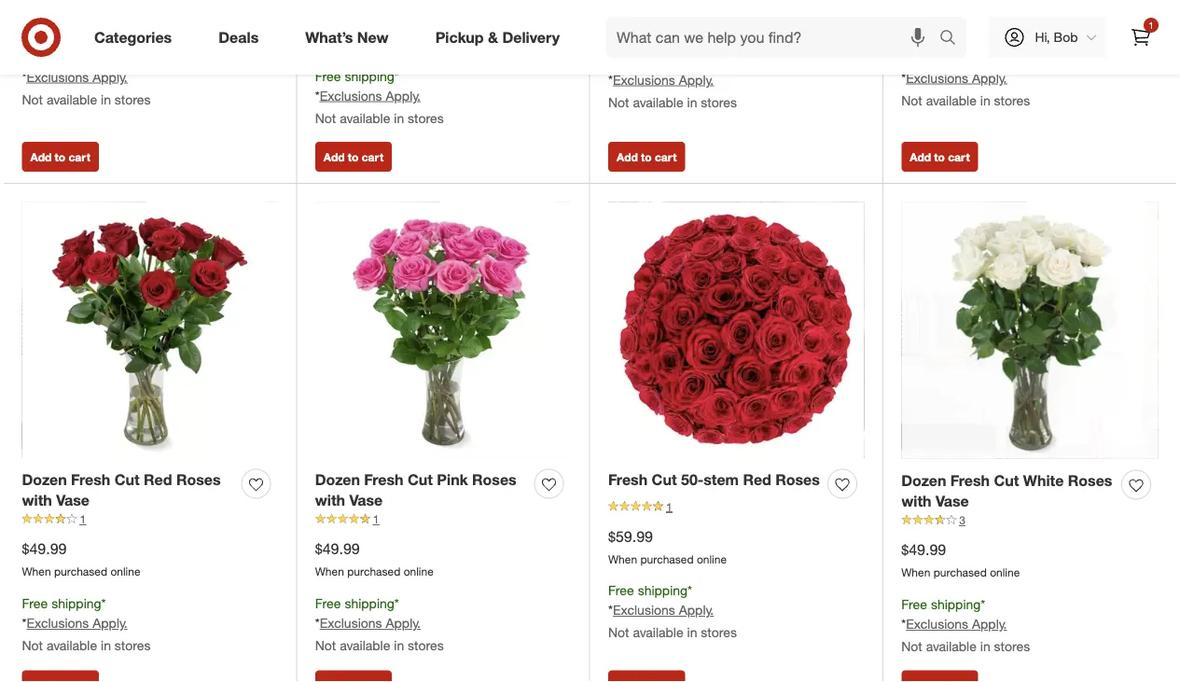 Task type: vqa. For each thing, say whether or not it's contained in the screenshot.
pk in 20% Off When You Buy 3 12-Pk Soda Expires February 3Rd •
no



Task type: describe. For each thing, give the bounding box(es) containing it.
free shipping * * exclusions apply. not available in stores for dozen fresh cut pink roses with vase
[[315, 595, 444, 653]]

roses for dozen fresh cut red roses with vase
[[176, 470, 221, 488]]

cut for dozen fresh cut white roses with vase
[[994, 471, 1019, 489]]

3 add to cart from the left
[[617, 150, 677, 164]]

with for dozen fresh cut red roses with vase
[[22, 492, 52, 510]]

dozen for dozen fresh cut pink roses with vase
[[315, 470, 360, 488]]

bob
[[1054, 29, 1078, 45]]

2 horizontal spatial when purchased online
[[902, 20, 1020, 34]]

vase for dozen fresh cut white roses with vase
[[936, 492, 969, 511]]

categories
[[94, 28, 172, 46]]

$30.00
[[315, 13, 360, 31]]

$49.99 for dozen fresh cut pink roses with vase
[[315, 540, 360, 558]]

search
[[931, 30, 976, 48]]

1 for fresh cut 50-stem red roses
[[666, 500, 673, 514]]

dozen fresh cut red roses with vase link
[[22, 469, 234, 511]]

1 horizontal spatial when purchased online
[[608, 21, 727, 35]]

4 cart from the left
[[948, 150, 970, 164]]

add for second "add to cart" button from right
[[617, 150, 638, 164]]

fresh for dozen fresh cut white roses with vase
[[951, 471, 990, 489]]

categories link
[[78, 17, 195, 58]]

4 add to cart from the left
[[910, 150, 970, 164]]

$30.00 when purchased online
[[315, 13, 434, 51]]

delivery
[[502, 28, 560, 46]]

roses for dozen fresh cut pink roses with vase
[[472, 470, 517, 488]]

when inside $30.00 when purchased online
[[315, 37, 344, 51]]

dozen fresh cut pink roses with vase
[[315, 470, 517, 510]]

online inside $59.99 when purchased online
[[697, 552, 727, 566]]

add for fourth "add to cart" button from right
[[30, 150, 52, 164]]

1 add to cart from the left
[[30, 150, 90, 164]]

fresh cut 50-stem red roses
[[608, 470, 820, 488]]

$49.99 when purchased online for dozen fresh cut white roses with vase
[[902, 541, 1020, 580]]

pickup & delivery
[[435, 28, 560, 46]]

dozen fresh cut white roses with vase link
[[902, 470, 1115, 512]]

0 horizontal spatial free shipping * exclusions apply. not available in stores
[[22, 49, 151, 107]]

online inside $30.00 when purchased online
[[404, 37, 434, 51]]

3 cart from the left
[[655, 150, 677, 164]]

dozen fresh cut pink roses with vase link
[[315, 469, 527, 511]]

2 add to cart from the left
[[324, 150, 384, 164]]

&
[[488, 28, 498, 46]]

free shipping * * exclusions apply. not available in stores for dozen fresh cut white roses with vase
[[902, 596, 1030, 654]]

1 for dozen fresh cut red roses with vase
[[80, 512, 86, 526]]

$49.99 for dozen fresh cut white roses with vase
[[902, 541, 946, 559]]

to for fourth "add to cart" button from right
[[55, 150, 65, 164]]

stem
[[704, 470, 739, 488]]

pickup
[[435, 28, 484, 46]]

what's
[[305, 28, 353, 46]]

white
[[1024, 471, 1064, 489]]

pickup & delivery link
[[420, 17, 583, 58]]

What can we help you find? suggestions appear below search field
[[606, 17, 944, 58]]



Task type: locate. For each thing, give the bounding box(es) containing it.
exclusions
[[27, 69, 89, 85], [906, 70, 969, 86], [613, 71, 675, 88], [320, 87, 382, 104], [613, 602, 675, 618], [27, 615, 89, 631], [320, 615, 382, 631], [906, 616, 969, 632]]

1 add to cart button from the left
[[22, 142, 99, 172]]

search button
[[931, 17, 976, 62]]

dozen for dozen fresh cut white roses with vase
[[902, 471, 947, 489]]

4 add to cart button from the left
[[902, 142, 979, 172]]

with for dozen fresh cut white roses with vase
[[902, 492, 932, 511]]

*
[[688, 52, 692, 68], [395, 68, 399, 84], [22, 69, 27, 85], [902, 70, 906, 86], [608, 71, 613, 88], [315, 87, 320, 104], [688, 582, 692, 599], [101, 595, 106, 612], [395, 595, 399, 612], [981, 596, 986, 613], [608, 602, 613, 618], [22, 615, 27, 631], [315, 615, 320, 631], [902, 616, 906, 632]]

dozen inside dozen fresh cut white roses with vase
[[902, 471, 947, 489]]

dozen fresh cut red roses with vase image
[[22, 202, 278, 458], [22, 202, 278, 458]]

$49.99 when purchased online down 3
[[902, 541, 1020, 580]]

new
[[357, 28, 389, 46]]

1 horizontal spatial with
[[315, 492, 345, 510]]

purchased
[[54, 19, 107, 33], [934, 20, 987, 34], [641, 21, 694, 35], [347, 37, 401, 51], [641, 552, 694, 566], [54, 565, 107, 579], [347, 565, 401, 579], [934, 566, 987, 580]]

add for first "add to cart" button from right
[[910, 150, 931, 164]]

vase inside dozen fresh cut red roses with vase
[[56, 492, 90, 510]]

hi, bob
[[1035, 29, 1078, 45]]

free
[[22, 49, 48, 66], [902, 50, 928, 67], [608, 52, 634, 68], [315, 68, 341, 84], [608, 582, 634, 599], [22, 595, 48, 612], [315, 595, 341, 612], [902, 596, 928, 613]]

vase inside dozen fresh cut pink roses with vase
[[349, 492, 383, 510]]

roses inside dozen fresh cut white roses with vase
[[1068, 471, 1113, 489]]

2 horizontal spatial vase
[[936, 492, 969, 511]]

roses inside dozen fresh cut red roses with vase
[[176, 470, 221, 488]]

with inside dozen fresh cut white roses with vase
[[902, 492, 932, 511]]

cut inside dozen fresh cut red roses with vase
[[114, 470, 140, 488]]

1 link for dozen fresh cut red roses with vase
[[22, 511, 278, 528]]

free shipping * * exclusions apply. not available in stores for dozen fresh cut red roses with vase
[[22, 595, 151, 653]]

cut for dozen fresh cut pink roses with vase
[[408, 470, 433, 488]]

2 to from the left
[[348, 150, 359, 164]]

purchased inside $59.99 when purchased online
[[641, 552, 694, 566]]

0 horizontal spatial when purchased online
[[22, 19, 140, 33]]

roses inside dozen fresh cut pink roses with vase
[[472, 470, 517, 488]]

2 add to cart button from the left
[[315, 142, 392, 172]]

to
[[55, 150, 65, 164], [348, 150, 359, 164], [641, 150, 652, 164], [934, 150, 945, 164]]

1 link down dozen fresh cut red roses with vase
[[22, 511, 278, 528]]

stores
[[115, 91, 151, 107], [994, 92, 1030, 108], [701, 94, 737, 110], [408, 110, 444, 126], [701, 624, 737, 641], [115, 637, 151, 653], [408, 637, 444, 653], [994, 638, 1030, 654]]

$49.99
[[22, 540, 67, 558], [315, 540, 360, 558], [902, 541, 946, 559]]

2 add from the left
[[324, 150, 345, 164]]

roses for dozen fresh cut white roses with vase
[[1068, 471, 1113, 489]]

exclusions apply. link
[[27, 69, 128, 85], [906, 70, 1007, 86], [613, 71, 714, 88], [320, 87, 421, 104], [613, 602, 714, 618], [27, 615, 128, 631], [320, 615, 421, 631], [906, 616, 1007, 632]]

dozen fresh cut white roses with vase
[[902, 471, 1113, 511]]

apply.
[[93, 69, 128, 85], [972, 70, 1007, 86], [679, 71, 714, 88], [386, 87, 421, 104], [679, 602, 714, 618], [93, 615, 128, 631], [386, 615, 421, 631], [972, 616, 1007, 632]]

fresh cut 50-stem red roses link
[[608, 469, 820, 490]]

fresh for dozen fresh cut pink roses with vase
[[364, 470, 404, 488]]

1 horizontal spatial free shipping * exclusions apply. not available in stores
[[902, 50, 1030, 108]]

3
[[960, 513, 966, 527]]

free shipping * * exclusions apply. not available in stores for fresh cut 50-stem red roses
[[608, 582, 737, 641]]

free shipping * exclusions apply. not available in stores down categories
[[22, 49, 151, 107]]

1 link down stem
[[608, 499, 864, 515]]

cut for dozen fresh cut red roses with vase
[[114, 470, 140, 488]]

1 link for fresh cut 50-stem red roses
[[608, 499, 864, 515]]

available
[[47, 91, 97, 107], [926, 92, 977, 108], [633, 94, 684, 110], [340, 110, 390, 126], [633, 624, 684, 641], [47, 637, 97, 653], [340, 637, 390, 653], [926, 638, 977, 654]]

2 horizontal spatial dozen
[[902, 471, 947, 489]]

not
[[22, 91, 43, 107], [902, 92, 923, 108], [608, 94, 629, 110], [315, 110, 336, 126], [608, 624, 629, 641], [22, 637, 43, 653], [315, 637, 336, 653], [902, 638, 923, 654]]

cart
[[69, 150, 90, 164], [362, 150, 384, 164], [655, 150, 677, 164], [948, 150, 970, 164]]

2 red from the left
[[743, 470, 772, 488]]

1 link for dozen fresh cut pink roses with vase
[[315, 511, 571, 528]]

4 to from the left
[[934, 150, 945, 164]]

to for second "add to cart" button from right
[[641, 150, 652, 164]]

purchased inside $30.00 when purchased online
[[347, 37, 401, 51]]

deals link
[[203, 17, 282, 58]]

1 link down dozen fresh cut pink roses with vase
[[315, 511, 571, 528]]

what's new link
[[290, 17, 412, 58]]

with inside dozen fresh cut pink roses with vase
[[315, 492, 345, 510]]

$49.99 when purchased online down dozen fresh cut red roses with vase
[[22, 540, 140, 579]]

1 up $59.99 when purchased online
[[666, 500, 673, 514]]

cut inside dozen fresh cut white roses with vase
[[994, 471, 1019, 489]]

when
[[22, 19, 51, 33], [902, 20, 931, 34], [608, 21, 637, 35], [315, 37, 344, 51], [608, 552, 637, 566], [22, 565, 51, 579], [315, 565, 344, 579], [902, 566, 931, 580]]

$59.99
[[608, 527, 653, 545]]

red inside dozen fresh cut red roses with vase
[[144, 470, 172, 488]]

fresh inside dozen fresh cut red roses with vase
[[71, 470, 110, 488]]

pink
[[437, 470, 468, 488]]

1 link right bob
[[1121, 17, 1162, 58]]

with
[[22, 492, 52, 510], [315, 492, 345, 510], [902, 492, 932, 511]]

shipping
[[51, 49, 101, 66], [931, 50, 981, 67], [638, 52, 688, 68], [345, 68, 395, 84], [638, 582, 688, 599], [51, 595, 101, 612], [345, 595, 395, 612], [931, 596, 981, 613]]

1 horizontal spatial red
[[743, 470, 772, 488]]

to for first "add to cart" button from right
[[934, 150, 945, 164]]

1 horizontal spatial dozen
[[315, 470, 360, 488]]

2 cart from the left
[[362, 150, 384, 164]]

$49.99 when purchased online for dozen fresh cut pink roses with vase
[[315, 540, 434, 579]]

1 link
[[1121, 17, 1162, 58], [608, 499, 864, 515], [22, 511, 278, 528], [315, 511, 571, 528]]

0 horizontal spatial $49.99
[[22, 540, 67, 558]]

1 down dozen fresh cut pink roses with vase
[[373, 512, 379, 526]]

$49.99 when purchased online for dozen fresh cut red roses with vase
[[22, 540, 140, 579]]

1 cart from the left
[[69, 150, 90, 164]]

free shipping * exclusions apply. not available in stores down 'search'
[[902, 50, 1030, 108]]

3 add from the left
[[617, 150, 638, 164]]

deals
[[219, 28, 259, 46]]

2 horizontal spatial $49.99 when purchased online
[[902, 541, 1020, 580]]

0 horizontal spatial with
[[22, 492, 52, 510]]

with inside dozen fresh cut red roses with vase
[[22, 492, 52, 510]]

3 to from the left
[[641, 150, 652, 164]]

online
[[110, 19, 140, 33], [990, 20, 1020, 34], [697, 21, 727, 35], [404, 37, 434, 51], [697, 552, 727, 566], [110, 565, 140, 579], [404, 565, 434, 579], [990, 566, 1020, 580]]

to for 3rd "add to cart" button from the right
[[348, 150, 359, 164]]

0 horizontal spatial vase
[[56, 492, 90, 510]]

dozen inside dozen fresh cut pink roses with vase
[[315, 470, 360, 488]]

1 right bob
[[1149, 19, 1154, 31]]

fresh for dozen fresh cut red roses with vase
[[71, 470, 110, 488]]

add to cart button
[[22, 142, 99, 172], [315, 142, 392, 172], [608, 142, 685, 172], [902, 142, 979, 172]]

fresh
[[71, 470, 110, 488], [364, 470, 404, 488], [608, 470, 648, 488], [951, 471, 990, 489]]

dozen
[[22, 470, 67, 488], [315, 470, 360, 488], [902, 471, 947, 489]]

free shipping * * exclusions apply. not available in stores
[[608, 52, 737, 110], [315, 68, 444, 126], [608, 582, 737, 641], [22, 595, 151, 653], [315, 595, 444, 653], [902, 596, 1030, 654]]

1 horizontal spatial vase
[[349, 492, 383, 510]]

red
[[144, 470, 172, 488], [743, 470, 772, 488]]

add for 3rd "add to cart" button from the right
[[324, 150, 345, 164]]

1 down dozen fresh cut red roses with vase
[[80, 512, 86, 526]]

2 horizontal spatial $49.99
[[902, 541, 946, 559]]

$59.99 when purchased online
[[608, 527, 727, 566]]

dozen fresh cut pink roses with vase image
[[315, 202, 571, 458], [315, 202, 571, 458]]

0 horizontal spatial dozen
[[22, 470, 67, 488]]

when inside $59.99 when purchased online
[[608, 552, 637, 566]]

fresh inside dozen fresh cut white roses with vase
[[951, 471, 990, 489]]

50-
[[681, 470, 704, 488]]

in
[[101, 91, 111, 107], [981, 92, 991, 108], [687, 94, 697, 110], [394, 110, 404, 126], [687, 624, 697, 641], [101, 637, 111, 653], [394, 637, 404, 653], [981, 638, 991, 654]]

$49.99 when purchased online down dozen fresh cut pink roses with vase
[[315, 540, 434, 579]]

1
[[1149, 19, 1154, 31], [666, 500, 673, 514], [80, 512, 86, 526], [373, 512, 379, 526]]

fresh inside dozen fresh cut pink roses with vase
[[364, 470, 404, 488]]

vase for dozen fresh cut pink roses with vase
[[349, 492, 383, 510]]

3 link
[[902, 512, 1159, 529]]

add
[[30, 150, 52, 164], [324, 150, 345, 164], [617, 150, 638, 164], [910, 150, 931, 164]]

dozen fresh cut white roses with vase image
[[902, 202, 1159, 459], [902, 202, 1159, 459]]

2 horizontal spatial with
[[902, 492, 932, 511]]

1 for dozen fresh cut pink roses with vase
[[373, 512, 379, 526]]

1 to from the left
[[55, 150, 65, 164]]

fresh cut 50-stem red roses image
[[608, 202, 864, 458], [608, 202, 864, 458]]

$49.99 when purchased online
[[22, 540, 140, 579], [315, 540, 434, 579], [902, 541, 1020, 580]]

what's new
[[305, 28, 389, 46]]

vase
[[56, 492, 90, 510], [349, 492, 383, 510], [936, 492, 969, 511]]

1 horizontal spatial $49.99 when purchased online
[[315, 540, 434, 579]]

vase for dozen fresh cut red roses with vase
[[56, 492, 90, 510]]

1 red from the left
[[144, 470, 172, 488]]

0 horizontal spatial $49.99 when purchased online
[[22, 540, 140, 579]]

free shipping * exclusions apply. not available in stores
[[22, 49, 151, 107], [902, 50, 1030, 108]]

dozen inside dozen fresh cut red roses with vase
[[22, 470, 67, 488]]

vase inside dozen fresh cut white roses with vase
[[936, 492, 969, 511]]

cut
[[114, 470, 140, 488], [408, 470, 433, 488], [652, 470, 677, 488], [994, 471, 1019, 489]]

1 add from the left
[[30, 150, 52, 164]]

$49.99 for dozen fresh cut red roses with vase
[[22, 540, 67, 558]]

with for dozen fresh cut pink roses with vase
[[315, 492, 345, 510]]

3 add to cart button from the left
[[608, 142, 685, 172]]

0 horizontal spatial red
[[144, 470, 172, 488]]

dozen fresh cut red roses with vase
[[22, 470, 221, 510]]

1 horizontal spatial $49.99
[[315, 540, 360, 558]]

add to cart
[[30, 150, 90, 164], [324, 150, 384, 164], [617, 150, 677, 164], [910, 150, 970, 164]]

roses
[[176, 470, 221, 488], [472, 470, 517, 488], [776, 470, 820, 488], [1068, 471, 1113, 489]]

when purchased online
[[22, 19, 140, 33], [902, 20, 1020, 34], [608, 21, 727, 35]]

4 add from the left
[[910, 150, 931, 164]]

cut inside dozen fresh cut pink roses with vase
[[408, 470, 433, 488]]

dozen for dozen fresh cut red roses with vase
[[22, 470, 67, 488]]

hi,
[[1035, 29, 1050, 45]]



